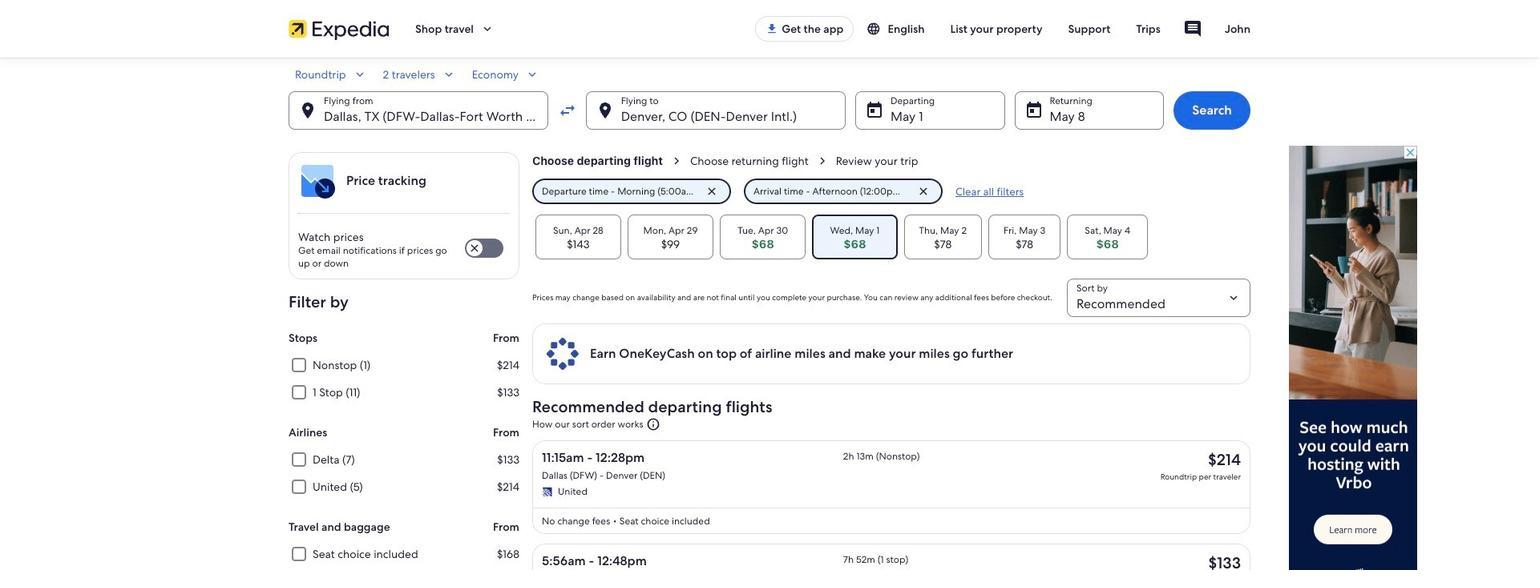 Task type: vqa. For each thing, say whether or not it's contained in the screenshot.
theme default image
yes



Task type: locate. For each thing, give the bounding box(es) containing it.
1 vertical spatial small image
[[441, 67, 456, 82]]

communication center icon image
[[1183, 19, 1202, 38]]

list
[[532, 394, 1251, 571]]

step 2 of 3. choose returning flight, choose returning flight element
[[690, 154, 836, 168]]

0 horizontal spatial small image
[[352, 67, 367, 82]]

trailing image
[[480, 22, 495, 36]]

small image
[[867, 22, 888, 36], [441, 67, 456, 82]]

1 horizontal spatial small image
[[525, 67, 540, 82]]

small image
[[352, 67, 367, 82], [525, 67, 540, 82]]

0 vertical spatial small image
[[867, 22, 888, 36]]

None search field
[[289, 67, 1251, 130]]

tab list
[[532, 215, 1251, 260]]



Task type: describe. For each thing, give the bounding box(es) containing it.
1 small image from the left
[[352, 67, 367, 82]]

download the app button image
[[766, 22, 779, 35]]

0 horizontal spatial small image
[[441, 67, 456, 82]]

step 1 of 3. choose departing flight. current page, choose departing flight element
[[532, 154, 690, 168]]

theme default image
[[647, 418, 661, 432]]

expedia logo image
[[289, 18, 390, 40]]

1 horizontal spatial small image
[[867, 22, 888, 36]]

one key blue tier image
[[545, 337, 580, 372]]

swap origin and destination image
[[558, 101, 577, 120]]

2 small image from the left
[[525, 67, 540, 82]]

price tracking image
[[298, 162, 337, 200]]



